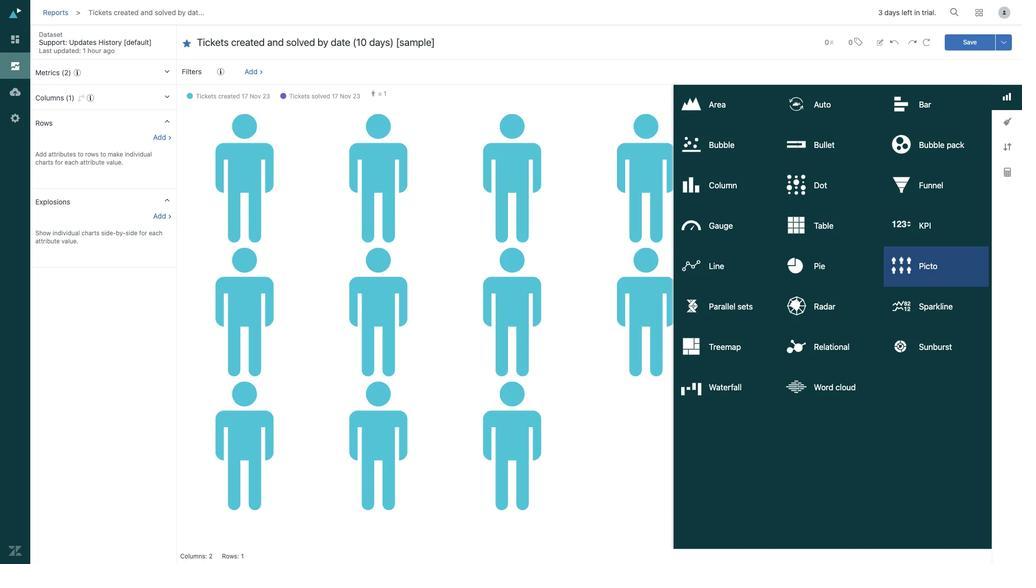Task type: locate. For each thing, give the bounding box(es) containing it.
1 23 from the left
[[263, 92, 270, 100]]

area
[[709, 100, 726, 109]]

side
[[126, 229, 138, 237]]

2 0 from the left
[[849, 38, 853, 46]]

nov for tickets solved 17 nov 23
[[340, 92, 351, 100]]

1 horizontal spatial individual
[[125, 151, 152, 158]]

to left "rows"
[[78, 151, 83, 158]]

2 23 from the left
[[353, 92, 360, 100]]

save group
[[945, 34, 1012, 50]]

2 to from the left
[[100, 151, 106, 158]]

1 right rows:
[[241, 553, 244, 560]]

auto
[[814, 100, 831, 109]]

1 horizontal spatial each
[[149, 229, 163, 237]]

to
[[78, 151, 83, 158], [100, 151, 106, 158]]

1 horizontal spatial 0
[[849, 38, 853, 46]]

value.
[[106, 159, 123, 166], [62, 237, 78, 245]]

1 horizontal spatial tickets
[[196, 92, 217, 100]]


[[371, 90, 377, 96]]

0 inside button
[[849, 38, 853, 46]]

individual inside add attributes to rows to make individual charts for each attribute value.
[[125, 151, 152, 158]]

bubble for bubble
[[709, 141, 735, 150]]

datasets image
[[9, 85, 22, 99]]

1 vertical spatial created
[[218, 92, 240, 100]]

line
[[709, 262, 725, 271]]

0 horizontal spatial 23
[[263, 92, 270, 100]]

make
[[108, 151, 123, 158]]

0 horizontal spatial 17
[[242, 92, 248, 100]]

other options image
[[1000, 38, 1008, 46]]

 = 1
[[371, 90, 387, 98]]

1 vertical spatial attribute
[[35, 237, 60, 245]]

table
[[814, 221, 834, 230]]

show individual charts side-by-side for each attribute value.
[[35, 229, 163, 245]]

1 left hour
[[83, 46, 86, 55]]

charts inside add attributes to rows to make individual charts for each attribute value.
[[35, 159, 53, 166]]

for down attributes
[[55, 159, 63, 166]]

1 horizontal spatial value.
[[106, 159, 123, 166]]

Search... field
[[952, 5, 962, 20]]

gauge
[[709, 221, 733, 230]]

support:
[[39, 38, 67, 46]]

columns (1)
[[35, 93, 74, 102]]

1 horizontal spatial to
[[100, 151, 106, 158]]

2 vertical spatial 1
[[241, 553, 244, 560]]

tickets for tickets created 17 nov 23
[[196, 92, 217, 100]]

0
[[825, 38, 829, 46], [849, 38, 853, 46]]

nov for tickets created 17 nov 23
[[250, 92, 261, 100]]

0 horizontal spatial nov
[[250, 92, 261, 100]]

combined shape image
[[1004, 118, 1012, 126]]

2 horizontal spatial tickets
[[289, 92, 310, 100]]

1 vertical spatial individual
[[53, 229, 80, 237]]

sparkline
[[919, 302, 953, 311]]

tickets solved 17 nov 23
[[289, 92, 360, 100]]

to right "rows"
[[100, 151, 106, 158]]

filters
[[182, 67, 202, 76]]

attribute down "rows"
[[80, 159, 105, 166]]

0 vertical spatial 1
[[83, 46, 86, 55]]

in
[[915, 8, 920, 17]]

word
[[814, 383, 834, 392]]

solved
[[155, 8, 176, 17], [312, 92, 330, 100]]

1 17 from the left
[[242, 92, 248, 100]]

created for 17
[[218, 92, 240, 100]]

created
[[114, 8, 139, 17], [218, 92, 240, 100]]

0 horizontal spatial attribute
[[35, 237, 60, 245]]

0 vertical spatial charts
[[35, 159, 53, 166]]

1 vertical spatial for
[[139, 229, 147, 237]]

value. down make
[[106, 159, 123, 166]]

value. inside add attributes to rows to make individual charts for each attribute value.
[[106, 159, 123, 166]]

zendesk image
[[9, 545, 22, 558]]

attribute
[[80, 159, 105, 166], [35, 237, 60, 245]]

2 17 from the left
[[332, 92, 338, 100]]

0 vertical spatial created
[[114, 8, 139, 17]]

1 horizontal spatial for
[[139, 229, 147, 237]]

1 horizontal spatial created
[[218, 92, 240, 100]]

1 horizontal spatial bubble
[[919, 141, 945, 150]]

explosions
[[35, 198, 70, 206]]

17 for solved
[[332, 92, 338, 100]]

left
[[902, 8, 913, 17]]

0 button
[[844, 31, 867, 53]]

word cloud
[[814, 383, 856, 392]]

1 bubble from the left
[[709, 141, 735, 150]]

0 horizontal spatial individual
[[53, 229, 80, 237]]

1
[[83, 46, 86, 55], [384, 90, 387, 98], [241, 553, 244, 560]]

arrow right14 image
[[168, 33, 177, 42]]

add
[[245, 67, 258, 76], [153, 133, 166, 141], [35, 151, 47, 158], [153, 212, 166, 220]]

0 vertical spatial each
[[65, 159, 78, 166]]

1 vertical spatial 1
[[384, 90, 387, 98]]

attribute down show
[[35, 237, 60, 245]]

each inside show individual charts side-by-side for each attribute value.
[[149, 229, 163, 237]]

0 horizontal spatial created
[[114, 8, 139, 17]]

calc image
[[1004, 168, 1011, 177]]

bar
[[919, 100, 932, 109]]

side-
[[101, 229, 116, 237]]

1 vertical spatial value.
[[62, 237, 78, 245]]

individual
[[125, 151, 152, 158], [53, 229, 80, 237]]

tickets for tickets solved 17 nov 23
[[289, 92, 310, 100]]

0 vertical spatial attribute
[[80, 159, 105, 166]]

1 horizontal spatial 17
[[332, 92, 338, 100]]

charts
[[35, 159, 53, 166], [82, 229, 100, 237]]

=
[[378, 90, 382, 98]]

0 horizontal spatial value.
[[62, 237, 78, 245]]

0 right 0 popup button
[[849, 38, 853, 46]]

open in-app guide image up tickets created 17 nov 23
[[217, 68, 224, 75]]

attribute inside show individual charts side-by-side for each attribute value.
[[35, 237, 60, 245]]

tickets for tickets created and solved by dat...
[[88, 8, 112, 17]]

1 vertical spatial each
[[149, 229, 163, 237]]

0 vertical spatial value.
[[106, 159, 123, 166]]

tickets created 17 nov 23
[[196, 92, 270, 100]]

for inside add attributes to rows to make individual charts for each attribute value.
[[55, 159, 63, 166]]

2 bubble from the left
[[919, 141, 945, 150]]

charts left side-
[[82, 229, 100, 237]]

nov
[[250, 92, 261, 100], [340, 92, 351, 100]]

2 nov from the left
[[340, 92, 351, 100]]

charts down attributes
[[35, 159, 53, 166]]

bullet
[[814, 141, 835, 150]]

parallel sets
[[709, 302, 753, 311]]

for right side
[[139, 229, 147, 237]]

1 horizontal spatial nov
[[340, 92, 351, 100]]

kpi
[[919, 221, 931, 230]]

graph image
[[1003, 93, 1011, 100]]

bubble
[[709, 141, 735, 150], [919, 141, 945, 150]]

17
[[242, 92, 248, 100], [332, 92, 338, 100]]

0 horizontal spatial 0
[[825, 38, 829, 46]]

23
[[263, 92, 270, 100], [353, 92, 360, 100]]

open in-app guide image
[[217, 68, 224, 75], [74, 69, 81, 76]]

individual right make
[[125, 151, 152, 158]]

0 horizontal spatial charts
[[35, 159, 53, 166]]

for
[[55, 159, 63, 166], [139, 229, 147, 237]]

0 horizontal spatial 1
[[83, 46, 86, 55]]

0 inside popup button
[[825, 38, 829, 46]]

columns
[[35, 93, 64, 102]]

each down attributes
[[65, 159, 78, 166]]

updated:
[[54, 46, 81, 55]]

individual right show
[[53, 229, 80, 237]]

0 vertical spatial individual
[[125, 151, 152, 158]]

tickets
[[88, 8, 112, 17], [196, 92, 217, 100], [289, 92, 310, 100]]

0 vertical spatial solved
[[155, 8, 176, 17]]

each inside add attributes to rows to make individual charts for each attribute value.
[[65, 159, 78, 166]]

0 horizontal spatial for
[[55, 159, 63, 166]]

1 vertical spatial solved
[[312, 92, 330, 100]]

0 horizontal spatial each
[[65, 159, 78, 166]]

hour
[[88, 46, 102, 55]]

0 horizontal spatial tickets
[[88, 8, 112, 17]]

1 horizontal spatial attribute
[[80, 159, 105, 166]]

0 vertical spatial for
[[55, 159, 63, 166]]

open in-app guide image right (2)
[[74, 69, 81, 76]]

None text field
[[197, 36, 805, 49]]

1 horizontal spatial charts
[[82, 229, 100, 237]]

reports image
[[9, 59, 22, 72]]

17 for created
[[242, 92, 248, 100]]

funnel
[[919, 181, 944, 190]]

1 right = at the top of page
[[384, 90, 387, 98]]

cloud
[[836, 383, 856, 392]]

bubble left pack
[[919, 141, 945, 150]]

each
[[65, 159, 78, 166], [149, 229, 163, 237]]

0 horizontal spatial to
[[78, 151, 83, 158]]

trial.
[[922, 8, 937, 17]]

0 left 0 button in the top of the page
[[825, 38, 829, 46]]

tickets created and solved by dat...
[[88, 8, 204, 17]]

value. down explosions
[[62, 237, 78, 245]]

each right side
[[149, 229, 163, 237]]

history
[[98, 38, 122, 46]]

for inside show individual charts side-by-side for each attribute value.
[[139, 229, 147, 237]]

0 horizontal spatial bubble
[[709, 141, 735, 150]]

show
[[35, 229, 51, 237]]

rows:
[[222, 553, 239, 560]]

1 horizontal spatial solved
[[312, 92, 330, 100]]

1 0 from the left
[[825, 38, 829, 46]]

1 nov from the left
[[250, 92, 261, 100]]

bubble up column
[[709, 141, 735, 150]]

metrics (2)
[[35, 68, 71, 77]]

1 vertical spatial charts
[[82, 229, 100, 237]]

ago
[[103, 46, 115, 55]]

1 horizontal spatial 23
[[353, 92, 360, 100]]

sunburst
[[919, 343, 952, 352]]



Task type: describe. For each thing, give the bounding box(es) containing it.
2
[[209, 553, 213, 560]]

1 horizontal spatial open in-app guide image
[[217, 68, 224, 75]]

arrows image
[[1004, 143, 1012, 151]]

attributes
[[48, 151, 76, 158]]

parallel
[[709, 302, 736, 311]]

sets
[[738, 302, 753, 311]]

by
[[178, 8, 186, 17]]

individual inside show individual charts side-by-side for each attribute value.
[[53, 229, 80, 237]]

0 for 0 button in the top of the page
[[849, 38, 853, 46]]

(1)
[[66, 93, 74, 102]]

charts inside show individual charts side-by-side for each attribute value.
[[82, 229, 100, 237]]

days
[[885, 8, 900, 17]]

metrics
[[35, 68, 60, 77]]

rows
[[35, 119, 53, 127]]

column
[[709, 181, 737, 190]]

save button
[[945, 34, 996, 50]]

updates
[[69, 38, 97, 46]]

columns: 2
[[180, 553, 213, 560]]

picto
[[919, 262, 938, 271]]

3
[[879, 8, 883, 17]]

3 days left in trial.
[[879, 8, 937, 17]]

attribute inside add attributes to rows to make individual charts for each attribute value.
[[80, 159, 105, 166]]

and
[[141, 8, 153, 17]]

dataset
[[39, 30, 63, 38]]

dot
[[814, 181, 827, 190]]

0 button
[[820, 32, 838, 52]]

add attributes to rows to make individual charts for each attribute value.
[[35, 151, 152, 166]]

pack
[[947, 141, 965, 150]]

admin image
[[9, 112, 22, 125]]

(2)
[[62, 68, 71, 77]]

1 to from the left
[[78, 151, 83, 158]]

columns:
[[180, 553, 207, 560]]

created for and
[[114, 8, 139, 17]]

[default]
[[124, 38, 152, 46]]

waterfall
[[709, 383, 742, 392]]

open in-app guide image
[[87, 94, 94, 102]]

radar
[[814, 302, 836, 311]]

last
[[39, 46, 52, 55]]

pie
[[814, 262, 826, 271]]

0 horizontal spatial open in-app guide image
[[74, 69, 81, 76]]

23 for tickets created 17 nov 23
[[263, 92, 270, 100]]

treemap
[[709, 343, 741, 352]]

1 horizontal spatial 1
[[241, 553, 244, 560]]

dataset support: updates history [default] last updated: 1 hour ago
[[39, 30, 152, 55]]

reports
[[43, 8, 68, 17]]

by-
[[116, 229, 126, 237]]

dashboard image
[[9, 33, 22, 46]]

rows
[[85, 151, 99, 158]]

zendesk products image
[[976, 9, 983, 16]]

bubble pack
[[919, 141, 965, 150]]

23 for tickets solved 17 nov 23
[[353, 92, 360, 100]]

0 for 0 popup button
[[825, 38, 829, 46]]

bubble for bubble pack
[[919, 141, 945, 150]]

relational
[[814, 343, 850, 352]]

dat...
[[188, 8, 204, 17]]

0 horizontal spatial solved
[[155, 8, 176, 17]]

value. inside show individual charts side-by-side for each attribute value.
[[62, 237, 78, 245]]

save
[[964, 38, 977, 46]]

rows: 1
[[222, 553, 244, 560]]

2 horizontal spatial 1
[[384, 90, 387, 98]]

1 inside 'dataset support: updates history [default] last updated: 1 hour ago'
[[83, 46, 86, 55]]

add inside add attributes to rows to make individual charts for each attribute value.
[[35, 151, 47, 158]]



Task type: vqa. For each thing, say whether or not it's contained in the screenshot.
EXPLOSIONS at the left of page
yes



